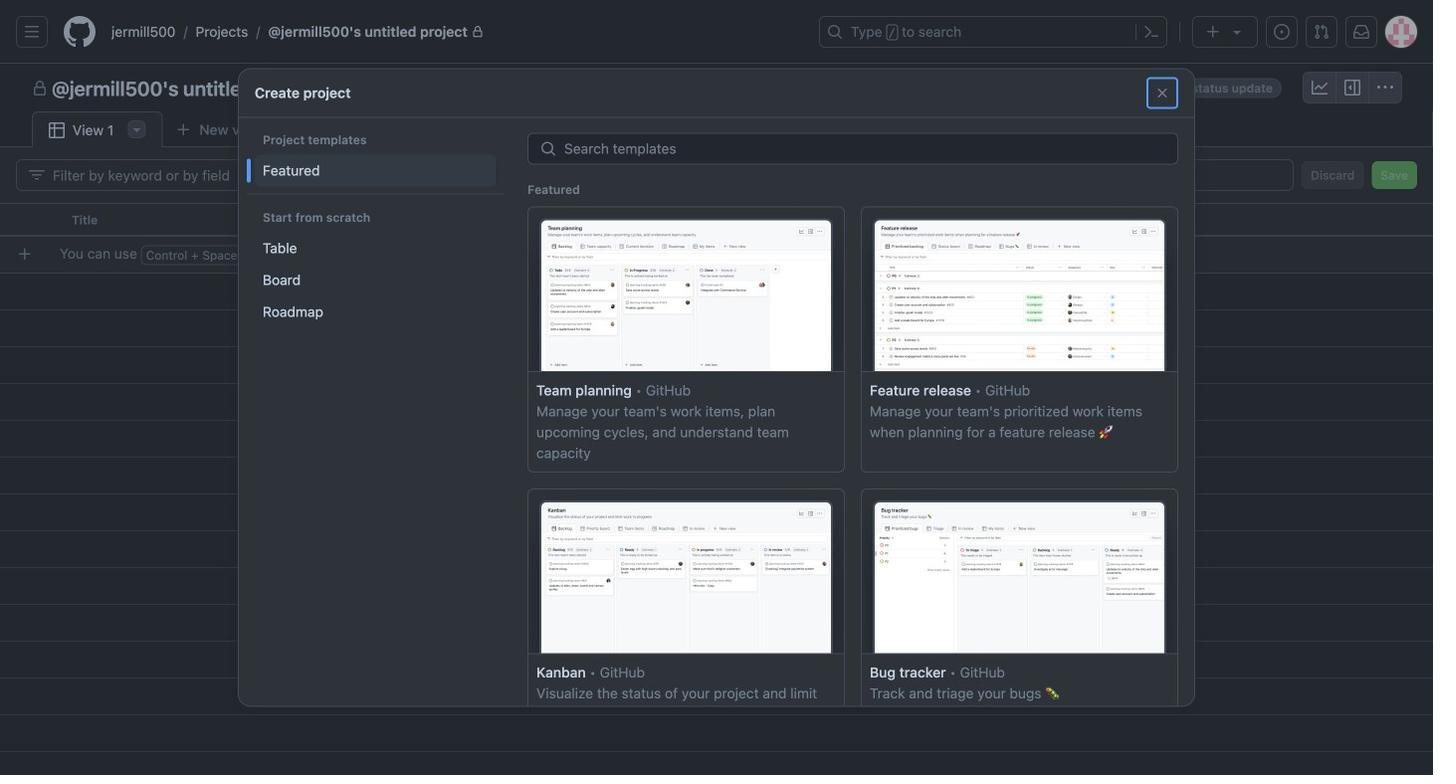 Task type: vqa. For each thing, say whether or not it's contained in the screenshot.
'Your' for Your projects
no



Task type: describe. For each thing, give the bounding box(es) containing it.
1 horizontal spatial sc 9kayk9 0 image
[[49, 122, 65, 138]]

row down the view filters region
[[0, 203, 1434, 237]]

search image
[[541, 141, 557, 157]]

view filters region
[[16, 159, 1418, 191]]

command palette image
[[1144, 24, 1160, 40]]

view options for view 1 image
[[129, 121, 145, 137]]

lock image
[[472, 26, 484, 38]]

plus image
[[1206, 24, 1222, 40]]

Search templates text field
[[565, 134, 1178, 164]]

project navigation
[[0, 64, 1434, 112]]



Task type: locate. For each thing, give the bounding box(es) containing it.
sc 9kayk9 0 image
[[32, 81, 48, 97], [49, 122, 65, 138]]

status column options image
[[1071, 212, 1087, 228]]

notifications image
[[1354, 24, 1370, 40]]

issue opened image
[[1274, 24, 1290, 40]]

0 horizontal spatial sc 9kayk9 0 image
[[32, 81, 48, 97]]

tab list
[[32, 112, 307, 148]]

list
[[104, 16, 807, 48]]

triangle down image
[[1230, 24, 1246, 40]]

title column options image
[[673, 212, 689, 228]]

sc 9kayk9 0 image inside project navigation
[[32, 81, 48, 97]]

1 vertical spatial sc 9kayk9 0 image
[[49, 122, 65, 138]]

git pull request image
[[1314, 24, 1330, 40]]

tab panel
[[0, 147, 1434, 776]]

sc 9kayk9 0 image
[[1312, 80, 1328, 96], [1345, 80, 1361, 96], [1378, 80, 1394, 96], [1155, 85, 1171, 101], [29, 167, 45, 183]]

homepage image
[[64, 16, 96, 48]]

add field image
[[1122, 211, 1138, 227]]

create new item or add existing item image
[[17, 246, 33, 262]]

assignees column options image
[[872, 212, 888, 228]]

region
[[0, 0, 1434, 776]]

row down "title column options" image at the top
[[8, 236, 1434, 273]]

row
[[0, 203, 1434, 237], [8, 236, 1434, 273]]

cell
[[0, 203, 60, 237]]

grid
[[0, 203, 1434, 776]]

dialog
[[239, 69, 1195, 776]]

sc 9kayk9 0 image inside the view filters region
[[29, 167, 45, 183]]

0 vertical spatial sc 9kayk9 0 image
[[32, 81, 48, 97]]



